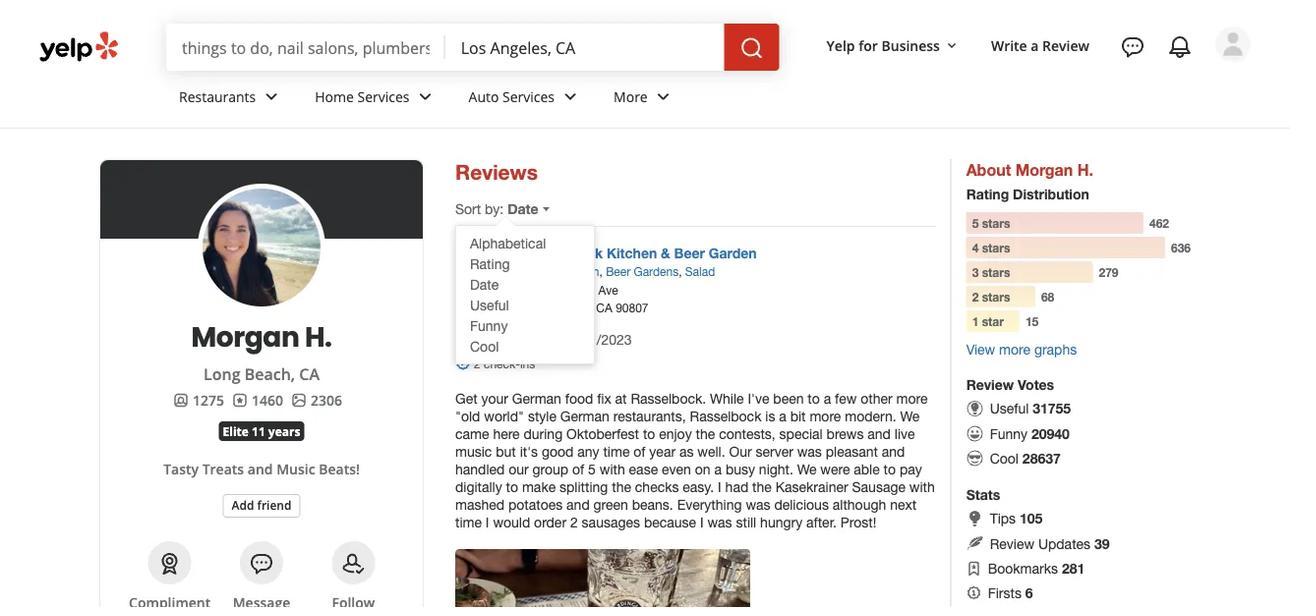 Task type: locate. For each thing, give the bounding box(es) containing it.
2 for 2 stars
[[973, 290, 979, 304]]

our
[[509, 462, 529, 478]]

and down the modern.
[[868, 426, 891, 443]]

0 vertical spatial rasselbock
[[526, 245, 603, 262]]

0 horizontal spatial ,
[[599, 265, 603, 278]]

0 vertical spatial with
[[600, 462, 625, 478]]

the up green
[[612, 479, 631, 496]]

votes
[[1018, 377, 1055, 393]]

1 horizontal spatial of
[[634, 444, 646, 460]]

cool link
[[456, 336, 594, 357]]

24 chevron down v2 image for auto services
[[559, 85, 582, 109]]

0 horizontal spatial none field
[[182, 36, 430, 58]]

write a review
[[991, 36, 1090, 55]]

0 vertical spatial morgan
[[1016, 160, 1073, 179]]

2 horizontal spatial 2
[[973, 290, 979, 304]]

2 horizontal spatial the
[[753, 479, 772, 496]]

german down food
[[561, 409, 610, 425]]

0 horizontal spatial date
[[470, 276, 499, 293]]

green
[[594, 497, 628, 513]]

15
[[1026, 315, 1039, 329]]

tips
[[990, 511, 1016, 527]]

2 stars from the top
[[982, 241, 1011, 255]]

friends element
[[173, 391, 224, 410]]

0 horizontal spatial rating
[[470, 256, 510, 272]]

next
[[890, 497, 917, 513]]

1 vertical spatial time
[[455, 515, 482, 531]]

auto services
[[469, 87, 555, 106]]

1 horizontal spatial h.
[[1078, 160, 1094, 179]]

h. inside morgan h. long beach, ca
[[305, 318, 332, 357]]

2 horizontal spatial was
[[797, 444, 822, 460]]

0 vertical spatial cool
[[470, 338, 499, 355]]

the down night.
[[753, 479, 772, 496]]

special
[[780, 426, 823, 443]]

alphabetical rating date useful funny cool
[[470, 235, 546, 355]]

ca up photos element
[[299, 364, 320, 385]]

None field
[[182, 36, 430, 58], [461, 36, 709, 58]]

we up 'kasekrainer'
[[798, 462, 817, 478]]

2 none field from the left
[[461, 36, 709, 58]]

0 horizontal spatial we
[[798, 462, 817, 478]]

2 , from the left
[[679, 265, 682, 278]]

search image
[[740, 36, 764, 60]]

0 horizontal spatial beach,
[[245, 364, 295, 385]]

1 none field from the left
[[182, 36, 430, 58]]

1 horizontal spatial 2
[[570, 515, 578, 531]]

prost!
[[841, 515, 877, 531]]

able
[[854, 462, 880, 478]]

h.
[[1078, 160, 1094, 179], [305, 318, 332, 357]]

ca
[[596, 301, 613, 315], [299, 364, 320, 385]]

16 review v2 image
[[232, 393, 248, 409]]

mashed
[[455, 497, 505, 513]]

your
[[481, 391, 508, 407]]

review for review votes
[[967, 377, 1014, 393]]

24 chevron down v2 image left auto
[[414, 85, 437, 109]]

1 horizontal spatial more
[[897, 391, 928, 407]]

4 stars
[[973, 241, 1011, 255]]

morgan h. link
[[124, 318, 399, 357]]

i down mashed
[[486, 515, 489, 531]]

of
[[634, 444, 646, 460], [573, 462, 585, 478]]

sausages
[[582, 515, 640, 531]]

sausage
[[852, 479, 906, 496]]

0 vertical spatial funny
[[470, 318, 508, 334]]

write
[[991, 36, 1028, 55]]

1 vertical spatial morgan
[[191, 318, 299, 357]]

was
[[797, 444, 822, 460], [746, 497, 771, 513], [708, 515, 732, 531]]

2 horizontal spatial more
[[1000, 342, 1031, 358]]

user actions element
[[811, 25, 1279, 146]]

review votes
[[967, 377, 1055, 393]]

1 vertical spatial beach,
[[245, 364, 295, 385]]

2 check-ins
[[474, 357, 535, 371]]

2 inside the get your german food fix at rasselbock. while i've been to a few other more "old world" style german restaurants, rasselbock is a bit more modern. we came here during oktoberfest to enjoy the contests, special brews and live music but it's good any time of year as well. our server was pleasant and handled our group of 5 with ease even on a busy night. we were able to pay digitally to make splitting the checks easy. i had the kasekrainer sausage with mashed potatoes and green beans. everything was delicious although next time i would order 2 sausages because i was still hungry after. prost!
[[570, 515, 578, 531]]

2 right order
[[570, 515, 578, 531]]

1 vertical spatial h.
[[305, 318, 332, 357]]

rasselbock up german link
[[526, 245, 603, 262]]

long down the 4020
[[526, 301, 553, 315]]

0 vertical spatial review
[[1043, 36, 1090, 55]]

a right on
[[715, 462, 722, 478]]

1 vertical spatial long
[[204, 364, 241, 385]]

useful down review votes
[[990, 401, 1029, 417]]

with left ease
[[600, 462, 625, 478]]

rating
[[967, 186, 1009, 203], [470, 256, 510, 272]]

68
[[1042, 290, 1055, 304]]

more right the other
[[897, 391, 928, 407]]

more down 15
[[1000, 342, 1031, 358]]

gardens
[[634, 265, 679, 278]]

date right the by:
[[508, 201, 539, 217]]

none field near
[[461, 36, 709, 58]]

1 vertical spatial ca
[[299, 364, 320, 385]]

0 horizontal spatial rasselbock
[[526, 245, 603, 262]]

24 chevron down v2 image
[[414, 85, 437, 109], [559, 85, 582, 109], [652, 85, 675, 109]]

a right the is
[[779, 409, 787, 425]]

stars for 2 stars
[[982, 290, 1011, 304]]

0 vertical spatial beach,
[[556, 301, 593, 315]]

star
[[982, 315, 1004, 329]]

beer up salad link
[[674, 245, 705, 262]]

1 horizontal spatial rasselbock
[[690, 409, 762, 425]]

review right write
[[1043, 36, 1090, 55]]

10/31/2023
[[562, 332, 632, 348]]

rasselbock kitchen & beer garden image
[[455, 245, 514, 304]]

stars right 4
[[982, 241, 1011, 255]]

h. up distribution
[[1078, 160, 1094, 179]]

0 vertical spatial was
[[797, 444, 822, 460]]

"old
[[455, 409, 480, 425]]

get your german food fix at rasselbock. while i've been to a few other more "old world" style german restaurants, rasselbock is a bit more modern. we came here during oktoberfest to enjoy the contests, special brews and live music but it's good any time of year as well. our server was pleasant and handled our group of 5 with ease even on a busy night. we were able to pay digitally to make splitting the checks easy. i had the kasekrainer sausage with mashed potatoes and green beans. everything was delicious although next time i would order 2 sausages because i was still hungry after. prost!
[[455, 391, 935, 531]]

Find text field
[[182, 36, 430, 58]]

to right been
[[808, 391, 820, 407]]

none field "find"
[[182, 36, 430, 58]]

compliment image
[[158, 553, 182, 576]]

1 horizontal spatial funny
[[990, 426, 1028, 442]]

but
[[496, 444, 516, 460]]

cool up check-
[[470, 338, 499, 355]]

morgan h. long beach, ca
[[191, 318, 332, 385]]

1 24 chevron down v2 image from the left
[[414, 85, 437, 109]]

1 vertical spatial was
[[746, 497, 771, 513]]

2 left check-
[[474, 357, 481, 371]]

1 horizontal spatial i
[[700, 515, 704, 531]]

1 vertical spatial we
[[798, 462, 817, 478]]

0 horizontal spatial funny
[[470, 318, 508, 334]]

been
[[773, 391, 804, 407]]

of up splitting
[[573, 462, 585, 478]]

i left had
[[718, 479, 722, 496]]

was up still
[[746, 497, 771, 513]]

0 horizontal spatial more
[[810, 409, 841, 425]]

2 vertical spatial 2
[[570, 515, 578, 531]]

1 vertical spatial with
[[910, 479, 935, 496]]

business
[[882, 36, 940, 55]]

reviews element
[[232, 391, 283, 410]]

other
[[861, 391, 893, 407]]

1 vertical spatial 2
[[474, 357, 481, 371]]

1 horizontal spatial the
[[696, 426, 715, 443]]

0 horizontal spatial h.
[[305, 318, 332, 357]]

of up ease
[[634, 444, 646, 460]]

reviews
[[455, 160, 538, 184]]

review inside user actions element
[[1043, 36, 1090, 55]]

2 services from the left
[[503, 87, 555, 106]]

rating down alphabetical
[[470, 256, 510, 272]]

and down live
[[882, 444, 905, 460]]

0 horizontal spatial 2
[[474, 357, 481, 371]]

24 chevron down v2 image inside auto services link
[[559, 85, 582, 109]]

stars right 3
[[982, 266, 1011, 279]]

None search field
[[166, 24, 784, 71]]

stars for 3 stars
[[982, 266, 1011, 279]]

date inside alphabetical rating date useful funny cool
[[470, 276, 499, 293]]

notifications image
[[1169, 35, 1192, 59]]

, left salad link
[[679, 265, 682, 278]]

0 vertical spatial of
[[634, 444, 646, 460]]

0 vertical spatial german
[[557, 265, 599, 278]]

and
[[868, 426, 891, 443], [882, 444, 905, 460], [248, 460, 273, 479], [567, 497, 590, 513]]

bit
[[791, 409, 806, 425]]

elite
[[223, 423, 249, 440]]

was down "special"
[[797, 444, 822, 460]]

h. up photos element
[[305, 318, 332, 357]]

0 horizontal spatial services
[[358, 87, 410, 106]]

beach, inside morgan h. long beach, ca
[[245, 364, 295, 385]]

0 vertical spatial ca
[[596, 301, 613, 315]]

0 horizontal spatial of
[[573, 462, 585, 478]]

date for rating
[[470, 276, 499, 293]]

beans.
[[632, 497, 674, 513]]

more up brews
[[810, 409, 841, 425]]

german up atlantic
[[557, 265, 599, 278]]

make
[[522, 479, 556, 496]]

as
[[680, 444, 694, 460]]

menu
[[456, 233, 594, 357]]

1 horizontal spatial long
[[526, 301, 553, 315]]

beer
[[674, 245, 705, 262], [606, 265, 631, 278]]

style
[[528, 409, 557, 425]]

beach, up 1460
[[245, 364, 295, 385]]

2 vertical spatial review
[[990, 536, 1035, 552]]

distribution
[[1013, 186, 1090, 203]]

was down everything
[[708, 515, 732, 531]]

1 horizontal spatial 24 chevron down v2 image
[[559, 85, 582, 109]]

1 horizontal spatial we
[[901, 409, 920, 425]]

ca down ave
[[596, 301, 613, 315]]

long inside morgan h. long beach, ca
[[204, 364, 241, 385]]

german link
[[557, 265, 599, 278]]

20940
[[1032, 426, 1070, 442]]

to down restaurants,
[[643, 426, 655, 443]]

1 horizontal spatial with
[[910, 479, 935, 496]]

services for auto services
[[503, 87, 555, 106]]

1 vertical spatial rating
[[470, 256, 510, 272]]

beach, down atlantic
[[556, 301, 593, 315]]

24 chevron down v2 image down near field
[[559, 85, 582, 109]]

rasselbock
[[526, 245, 603, 262], [690, 409, 762, 425]]

1 horizontal spatial ,
[[679, 265, 682, 278]]

2 down 3
[[973, 290, 979, 304]]

2 horizontal spatial 24 chevron down v2 image
[[652, 85, 675, 109]]

0 vertical spatial rating
[[967, 186, 1009, 203]]

5.0 star rating image
[[455, 330, 556, 348]]

kitchen
[[607, 245, 657, 262]]

good
[[542, 444, 574, 460]]

funny up the cool 28637
[[990, 426, 1028, 442]]

1 horizontal spatial useful
[[990, 401, 1029, 417]]

0 vertical spatial date
[[508, 201, 539, 217]]

1 services from the left
[[358, 87, 410, 106]]

0 horizontal spatial i
[[486, 515, 489, 531]]

review down view
[[967, 377, 1014, 393]]

live
[[895, 426, 915, 443]]

none field up home
[[182, 36, 430, 58]]

beer up ave
[[606, 265, 631, 278]]

morgan up distribution
[[1016, 160, 1073, 179]]

4 stars from the top
[[982, 290, 1011, 304]]

night.
[[759, 462, 794, 478]]

yelp
[[827, 36, 855, 55]]

rasselbock down while
[[690, 409, 762, 425]]

review down tips 105
[[990, 536, 1035, 552]]

long up 1275
[[204, 364, 241, 385]]

1 , from the left
[[599, 265, 603, 278]]

cool down funny 20940
[[990, 451, 1019, 467]]

rasselbock kitchen & beer garden german , beer gardens , salad 4020 atlantic ave long beach, ca 90807
[[526, 245, 757, 315]]

1 vertical spatial beer
[[606, 265, 631, 278]]

39
[[1095, 536, 1110, 552]]

services right home
[[358, 87, 410, 106]]

to down our
[[506, 479, 518, 496]]

stars
[[982, 216, 1011, 230], [982, 241, 1011, 255], [982, 266, 1011, 279], [982, 290, 1011, 304]]

beats!
[[319, 460, 360, 479]]

24 chevron down v2 image inside more link
[[652, 85, 675, 109]]

, up ave
[[599, 265, 603, 278]]

i
[[718, 479, 722, 496], [486, 515, 489, 531], [700, 515, 704, 531]]

0 horizontal spatial long
[[204, 364, 241, 385]]

bookmarks
[[988, 561, 1058, 577]]

24 chevron down v2 image right "more" at the top of page
[[652, 85, 675, 109]]

3 24 chevron down v2 image from the left
[[652, 85, 675, 109]]

5 up 4
[[973, 216, 979, 230]]

music
[[455, 444, 492, 460]]

1 vertical spatial cool
[[990, 451, 1019, 467]]

get
[[455, 391, 478, 407]]

year
[[650, 444, 676, 460]]

is
[[766, 409, 776, 425]]

morgan
[[1016, 160, 1073, 179], [191, 318, 299, 357]]

ins
[[520, 357, 535, 371]]

with down pay
[[910, 479, 935, 496]]

1 vertical spatial review
[[967, 377, 1014, 393]]

services right auto
[[503, 87, 555, 106]]

5 down any
[[588, 462, 596, 478]]

1 horizontal spatial morgan
[[1016, 160, 1073, 179]]

tasty
[[163, 460, 199, 479]]

5
[[973, 216, 979, 230], [588, 462, 596, 478]]

more
[[614, 87, 648, 106]]

date down "rating" "link"
[[470, 276, 499, 293]]

1 horizontal spatial none field
[[461, 36, 709, 58]]

0 vertical spatial time
[[603, 444, 630, 460]]

0 horizontal spatial cool
[[470, 338, 499, 355]]

time down oktoberfest
[[603, 444, 630, 460]]

1 vertical spatial of
[[573, 462, 585, 478]]

stars up 4 stars
[[982, 216, 1011, 230]]

useful up '5.0 star rating' image
[[470, 297, 509, 313]]

review updates 39
[[990, 536, 1110, 552]]

useful 31755
[[990, 401, 1071, 417]]

we up live
[[901, 409, 920, 425]]

cool inside alphabetical rating date useful funny cool
[[470, 338, 499, 355]]

5 inside the get your german food fix at rasselbock. while i've been to a few other more "old world" style german restaurants, rasselbock is a bit more modern. we came here during oktoberfest to enjoy the contests, special brews and live music but it's good any time of year as well. our server was pleasant and handled our group of 5 with ease even on a busy night. we were able to pay digitally to make splitting the checks easy. i had the kasekrainer sausage with mashed potatoes and green beans. everything was delicious although next time i would order 2 sausages because i was still hungry after. prost!
[[588, 462, 596, 478]]

0 horizontal spatial ca
[[299, 364, 320, 385]]

stars up star
[[982, 290, 1011, 304]]

0 vertical spatial long
[[526, 301, 553, 315]]

2 24 chevron down v2 image from the left
[[559, 85, 582, 109]]

stars for 4 stars
[[982, 241, 1011, 255]]

0 horizontal spatial 24 chevron down v2 image
[[414, 85, 437, 109]]

ease
[[629, 462, 658, 478]]

home services
[[315, 87, 410, 106]]

group
[[533, 462, 569, 478]]

rating inside alphabetical rating date useful funny cool
[[470, 256, 510, 272]]

0 horizontal spatial was
[[708, 515, 732, 531]]

0 horizontal spatial morgan
[[191, 318, 299, 357]]

although
[[833, 497, 887, 513]]

time down mashed
[[455, 515, 482, 531]]

rating down 'about'
[[967, 186, 1009, 203]]

stars for 5 stars
[[982, 216, 1011, 230]]

none field up "more" at the top of page
[[461, 36, 709, 58]]

funny
[[470, 318, 508, 334], [990, 426, 1028, 442]]

24 chevron down v2 image inside home services link
[[414, 85, 437, 109]]

1 horizontal spatial services
[[503, 87, 555, 106]]

ca inside rasselbock kitchen & beer garden german , beer gardens , salad 4020 atlantic ave long beach, ca 90807
[[596, 301, 613, 315]]

morgan up 16 review v2 "icon"
[[191, 318, 299, 357]]

1 vertical spatial rasselbock
[[690, 409, 762, 425]]

1 horizontal spatial time
[[603, 444, 630, 460]]

home
[[315, 87, 354, 106]]

sort
[[455, 201, 481, 217]]

1 stars from the top
[[982, 216, 1011, 230]]

i down everything
[[700, 515, 704, 531]]

the up 'well.' at the bottom of the page
[[696, 426, 715, 443]]

alphabetical link
[[456, 233, 594, 254]]

0 vertical spatial 2
[[973, 290, 979, 304]]

german up style at the left bottom
[[512, 391, 562, 407]]

photos element
[[291, 391, 342, 410]]

1 vertical spatial date
[[470, 276, 499, 293]]

0 horizontal spatial beer
[[606, 265, 631, 278]]

it's
[[520, 444, 538, 460]]

24 chevron down v2 image for home services
[[414, 85, 437, 109]]

0 vertical spatial useful
[[470, 297, 509, 313]]

0 horizontal spatial 5
[[588, 462, 596, 478]]

3 stars from the top
[[982, 266, 1011, 279]]

funny up check-
[[470, 318, 508, 334]]

0 horizontal spatial with
[[600, 462, 625, 478]]

1 horizontal spatial was
[[746, 497, 771, 513]]

1 horizontal spatial ca
[[596, 301, 613, 315]]

checks
[[635, 479, 679, 496]]

0 horizontal spatial useful
[[470, 297, 509, 313]]

a left few
[[824, 391, 831, 407]]

at
[[615, 391, 627, 407]]



Task type: vqa. For each thing, say whether or not it's contained in the screenshot.
the even
yes



Task type: describe. For each thing, give the bounding box(es) containing it.
cool 28637
[[990, 451, 1061, 467]]

bob b. image
[[1216, 27, 1251, 62]]

add friend button
[[223, 495, 300, 518]]

11
[[252, 423, 265, 440]]

our
[[729, 444, 752, 460]]

rasselbock.
[[631, 391, 706, 407]]

1 star
[[973, 315, 1004, 329]]

menu containing alphabetical
[[456, 233, 594, 357]]

view
[[967, 342, 996, 358]]

check-
[[484, 357, 520, 371]]

contests,
[[719, 426, 776, 443]]

24 chevron down v2 image
[[260, 85, 284, 109]]

firsts 6
[[988, 585, 1033, 601]]

636
[[1172, 241, 1191, 255]]

1 vertical spatial useful
[[990, 401, 1029, 417]]

restaurants
[[179, 87, 256, 106]]

useful inside alphabetical rating date useful funny cool
[[470, 297, 509, 313]]

messages image
[[1121, 35, 1145, 59]]

16 friends v2 image
[[173, 393, 189, 409]]

rating link
[[456, 254, 594, 274]]

and down splitting
[[567, 497, 590, 513]]

because
[[644, 515, 696, 531]]

add
[[232, 498, 254, 514]]

atlantic
[[556, 283, 595, 297]]

Near text field
[[461, 36, 709, 58]]

0 vertical spatial h.
[[1078, 160, 1094, 179]]

2306
[[311, 391, 342, 410]]

281
[[1062, 561, 1085, 577]]

date for by:
[[508, 201, 539, 217]]

add friend
[[232, 498, 292, 514]]

restaurants,
[[614, 409, 686, 425]]

ave
[[599, 283, 618, 297]]

1 vertical spatial funny
[[990, 426, 1028, 442]]

enjoy
[[659, 426, 692, 443]]

review for review updates 39
[[990, 536, 1035, 552]]

1 vertical spatial german
[[512, 391, 562, 407]]

years
[[268, 423, 300, 440]]

rasselbock inside the get your german food fix at rasselbock. while i've been to a few other more "old world" style german restaurants, rasselbock is a bit more modern. we came here during oktoberfest to enjoy the contests, special brews and live music but it's good any time of year as well. our server was pleasant and handled our group of 5 with ease even on a busy night. we were able to pay digitally to make splitting the checks easy. i had the kasekrainer sausage with mashed potatoes and green beans. everything was delicious although next time i would order 2 sausages because i was still hungry after. prost!
[[690, 409, 762, 425]]

1460
[[252, 391, 283, 410]]

sort by: date
[[455, 201, 539, 217]]

useful link
[[456, 295, 594, 316]]

server
[[756, 444, 794, 460]]

a right write
[[1031, 36, 1039, 55]]

1 horizontal spatial cool
[[990, 451, 1019, 467]]

16 photos v2 image
[[291, 393, 307, 409]]

message image
[[250, 553, 273, 576]]

1 horizontal spatial rating
[[967, 186, 1009, 203]]

stats
[[967, 488, 1001, 504]]

4020
[[526, 283, 553, 297]]

yelp for business button
[[819, 28, 968, 63]]

2 horizontal spatial i
[[718, 479, 722, 496]]

beer gardens link
[[606, 265, 679, 278]]

24 chevron down v2 image for more
[[652, 85, 675, 109]]

and left music
[[248, 460, 273, 479]]

beach, inside rasselbock kitchen & beer garden german , beer gardens , salad 4020 atlantic ave long beach, ca 90807
[[556, 301, 593, 315]]

updates
[[1039, 536, 1091, 552]]

yelp for business
[[827, 36, 940, 55]]

salad link
[[685, 265, 715, 278]]

bookmarks 281
[[988, 561, 1085, 577]]

105
[[1020, 511, 1043, 527]]

2 for 2 check-ins
[[474, 357, 481, 371]]

long inside rasselbock kitchen & beer garden german , beer gardens , salad 4020 atlantic ave long beach, ca 90807
[[526, 301, 553, 315]]

tasty treats and music beats!
[[163, 460, 360, 479]]

more link
[[598, 71, 691, 128]]

about
[[967, 160, 1012, 179]]

ca inside morgan h. long beach, ca
[[299, 364, 320, 385]]

came
[[455, 426, 489, 443]]

0 vertical spatial beer
[[674, 245, 705, 262]]

tips 105
[[990, 511, 1043, 527]]

funny link
[[456, 316, 594, 336]]

4
[[973, 241, 979, 255]]

2 stars
[[973, 290, 1011, 304]]

business categories element
[[163, 71, 1251, 128]]

1 vertical spatial more
[[897, 391, 928, 407]]

elite 11 years
[[223, 423, 300, 440]]

28637
[[1023, 451, 1061, 467]]

morgan inside morgan h. long beach, ca
[[191, 318, 299, 357]]

splitting
[[560, 479, 608, 496]]

food
[[565, 391, 593, 407]]

handled
[[455, 462, 505, 478]]

friend
[[257, 498, 292, 514]]

services for home services
[[358, 87, 410, 106]]

16 chevron down v2 image
[[944, 38, 960, 54]]

elite 11 years link
[[219, 422, 304, 442]]

3
[[973, 266, 979, 279]]

german inside rasselbock kitchen & beer garden german , beer gardens , salad 4020 atlantic ave long beach, ca 90807
[[557, 265, 599, 278]]

1
[[973, 315, 979, 329]]

1 horizontal spatial 5
[[973, 216, 979, 230]]

were
[[821, 462, 850, 478]]

auto services link
[[453, 71, 598, 128]]

write a review link
[[984, 28, 1098, 63]]

funny inside alphabetical rating date useful funny cool
[[470, 318, 508, 334]]

pay
[[900, 462, 922, 478]]

to up sausage
[[884, 462, 896, 478]]

potatoes
[[509, 497, 563, 513]]

pleasant
[[826, 444, 878, 460]]

for
[[859, 36, 878, 55]]

graphs
[[1035, 342, 1077, 358]]

2 vertical spatial was
[[708, 515, 732, 531]]

order
[[534, 515, 567, 531]]

here
[[493, 426, 520, 443]]

6
[[1026, 585, 1033, 601]]

modern.
[[845, 409, 897, 425]]

about morgan h.
[[967, 160, 1094, 179]]

alphabetical
[[470, 235, 546, 251]]

world"
[[484, 409, 524, 425]]

0 horizontal spatial time
[[455, 515, 482, 531]]

0 vertical spatial more
[[1000, 342, 1031, 358]]

easy.
[[683, 479, 714, 496]]

view more graphs link
[[967, 342, 1077, 358]]

2 vertical spatial german
[[561, 409, 610, 425]]

1275
[[193, 391, 224, 410]]

0 horizontal spatial the
[[612, 479, 631, 496]]

home services link
[[299, 71, 453, 128]]

2 vertical spatial more
[[810, 409, 841, 425]]

rasselbock inside rasselbock kitchen & beer garden german , beer gardens , salad 4020 atlantic ave long beach, ca 90807
[[526, 245, 603, 262]]

funny 20940
[[990, 426, 1070, 442]]

treats
[[202, 460, 244, 479]]

follow image
[[342, 553, 365, 576]]

brews
[[827, 426, 864, 443]]



